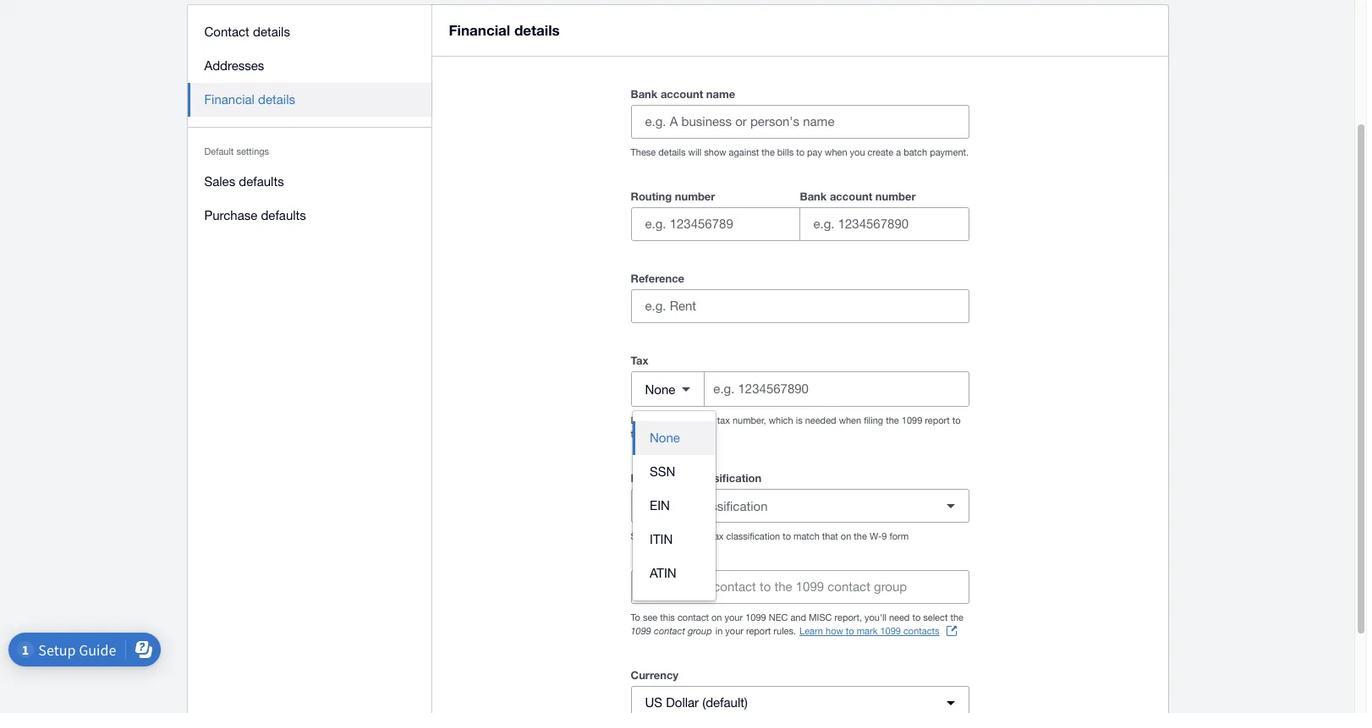 Task type: describe. For each thing, give the bounding box(es) containing it.
enter your contact's tax number, which is needed when filing the 1099 report to the irs.
[[631, 416, 961, 439]]

Bank account name field
[[632, 106, 969, 138]]

select
[[924, 613, 948, 623]]

your inside enter your contact's tax number, which is needed when filing the 1099 report to the irs.
[[655, 416, 674, 426]]

learn how to mark 1099 contacts link
[[800, 625, 957, 638]]

is
[[796, 416, 803, 426]]

atin
[[650, 566, 677, 581]]

match
[[794, 531, 820, 542]]

atin button
[[633, 557, 716, 591]]

none button
[[633, 421, 716, 455]]

the left bills
[[762, 147, 775, 157]]

you'll
[[865, 613, 887, 623]]

contacts
[[904, 626, 940, 636]]

1 horizontal spatial this
[[690, 580, 710, 594]]

specify
[[631, 531, 662, 542]]

sales defaults button
[[187, 165, 432, 199]]

to
[[631, 613, 641, 623]]

routing number
[[631, 190, 715, 203]]

ssn
[[650, 465, 676, 479]]

Routing number field
[[632, 208, 799, 240]]

ein
[[650, 498, 670, 513]]

learn
[[800, 626, 823, 636]]

itin button
[[633, 523, 716, 557]]

group containing routing number
[[631, 186, 969, 241]]

routing
[[631, 190, 672, 203]]

purchase defaults
[[204, 208, 306, 223]]

us dollar (default)
[[645, 696, 748, 710]]

irs.
[[647, 429, 664, 439]]

enter
[[631, 416, 653, 426]]

specify the federal tax classification to match that on the w-9 form
[[631, 531, 909, 542]]

when inside enter your contact's tax number, which is needed when filing the 1099 report to the irs.
[[839, 416, 862, 426]]

(default)
[[703, 696, 748, 710]]

sales defaults
[[204, 174, 284, 189]]

federal tax classification
[[631, 471, 762, 485]]

that
[[822, 531, 839, 542]]

settings
[[236, 146, 269, 157]]

payment.
[[930, 147, 969, 157]]

addresses
[[204, 58, 264, 73]]

9
[[882, 531, 887, 542]]

will
[[688, 147, 702, 157]]

2 vertical spatial your
[[726, 626, 744, 636]]

to left pay
[[797, 147, 805, 157]]

how
[[826, 626, 844, 636]]

currency
[[631, 669, 679, 682]]

addresses button
[[187, 49, 432, 83]]

1099 down to
[[631, 625, 652, 636]]

contact up "in"
[[714, 580, 756, 594]]

select a classification button
[[631, 489, 969, 523]]

0 vertical spatial a
[[896, 147, 901, 157]]

w-
[[870, 531, 882, 542]]

bank account name
[[631, 87, 736, 101]]

itin
[[650, 532, 673, 547]]

these
[[631, 147, 656, 157]]

tax for tax
[[717, 416, 730, 426]]

number,
[[733, 416, 766, 426]]

nec
[[769, 613, 788, 623]]

create
[[868, 147, 894, 157]]

2 vertical spatial classification
[[727, 531, 780, 542]]

report,
[[835, 613, 862, 623]]

us
[[645, 696, 663, 710]]

defaults for sales defaults
[[239, 174, 284, 189]]

financial details button
[[187, 83, 432, 117]]

1099 down need
[[881, 626, 901, 636]]

1 number from the left
[[675, 190, 715, 203]]

purchase defaults button
[[187, 199, 432, 233]]

to left match
[[783, 531, 791, 542]]

account for name
[[661, 87, 703, 101]]

ssn button
[[633, 455, 716, 489]]

to inside enter your contact's tax number, which is needed when filing the 1099 report to the irs.
[[953, 416, 961, 426]]

0 vertical spatial when
[[825, 147, 848, 157]]

contact up report, on the right
[[828, 580, 871, 594]]

add
[[663, 580, 686, 594]]

report inside enter your contact's tax number, which is needed when filing the 1099 report to the irs.
[[925, 416, 950, 426]]

federal
[[631, 471, 670, 485]]

dollar
[[666, 696, 699, 710]]

which
[[769, 416, 794, 426]]

report inside to see this contact on your 1099 nec and misc report, you'll need to select the 1099 contact group in your report rules. learn how to mark 1099 contacts
[[746, 626, 771, 636]]

misc
[[809, 613, 832, 623]]

1 vertical spatial your
[[725, 613, 743, 623]]

2 number from the left
[[876, 190, 916, 203]]

classification for select a classification
[[695, 499, 768, 513]]

name
[[707, 87, 736, 101]]

account for number
[[830, 190, 873, 203]]

1 horizontal spatial group
[[874, 580, 907, 594]]

need
[[889, 613, 910, 623]]

Reference field
[[632, 290, 969, 322]]

to up contacts
[[913, 613, 921, 623]]

contact down add
[[678, 613, 709, 623]]



Task type: locate. For each thing, give the bounding box(es) containing it.
0 horizontal spatial group
[[688, 625, 712, 636]]

a
[[896, 147, 901, 157], [684, 499, 691, 513]]

0 horizontal spatial account
[[661, 87, 703, 101]]

0 vertical spatial none
[[645, 382, 676, 396]]

0 vertical spatial on
[[841, 531, 852, 542]]

number up bank account number field
[[876, 190, 916, 203]]

1 vertical spatial group
[[633, 411, 716, 601]]

0 vertical spatial financial details
[[449, 21, 560, 39]]

account inside group
[[830, 190, 873, 203]]

group containing none
[[633, 411, 716, 601]]

1099 right "filing"
[[902, 416, 923, 426]]

account left name
[[661, 87, 703, 101]]

none button
[[632, 372, 705, 406]]

the left w-
[[854, 531, 867, 542]]

the up the nec
[[775, 580, 793, 594]]

the right select on the right
[[951, 613, 964, 623]]

tax left number,
[[717, 416, 730, 426]]

0 horizontal spatial this
[[660, 613, 675, 623]]

a right select
[[684, 499, 691, 513]]

the down enter
[[631, 429, 644, 439]]

1 vertical spatial a
[[684, 499, 691, 513]]

0 vertical spatial this
[[690, 580, 710, 594]]

contact's
[[676, 416, 715, 426]]

to up the nec
[[760, 580, 771, 594]]

none for none button
[[650, 431, 680, 445]]

when left "filing"
[[839, 416, 862, 426]]

financial details
[[449, 21, 560, 39], [204, 92, 295, 107]]

when left you
[[825, 147, 848, 157]]

1 horizontal spatial account
[[830, 190, 873, 203]]

1 vertical spatial none
[[650, 431, 680, 445]]

0 vertical spatial defaults
[[239, 174, 284, 189]]

report
[[925, 416, 950, 426], [746, 626, 771, 636]]

0 horizontal spatial on
[[712, 613, 722, 623]]

list box containing none
[[633, 411, 716, 601]]

1 vertical spatial account
[[830, 190, 873, 203]]

this right see
[[660, 613, 675, 623]]

none inside button
[[650, 431, 680, 445]]

the right "filing"
[[886, 416, 899, 426]]

contact
[[714, 580, 756, 594], [828, 580, 871, 594], [678, 613, 709, 623], [654, 625, 685, 636]]

1 vertical spatial financial details
[[204, 92, 295, 107]]

tax up ein button
[[673, 471, 689, 485]]

group left "in"
[[688, 625, 712, 636]]

report right "filing"
[[925, 416, 950, 426]]

1 vertical spatial bank
[[800, 190, 827, 203]]

0 vertical spatial financial
[[449, 21, 510, 39]]

and
[[791, 613, 806, 623]]

1 horizontal spatial on
[[841, 531, 852, 542]]

number
[[675, 190, 715, 203], [876, 190, 916, 203]]

group inside to see this contact on your 1099 nec and misc report, you'll need to select the 1099 contact group in your report rules. learn how to mark 1099 contacts
[[688, 625, 712, 636]]

to
[[797, 147, 805, 157], [953, 416, 961, 426], [783, 531, 791, 542], [760, 580, 771, 594], [913, 613, 921, 623], [846, 626, 854, 636]]

contact down see
[[654, 625, 685, 636]]

1 vertical spatial tax
[[673, 471, 689, 485]]

to see this contact on your 1099 nec and misc report, you'll need to select the 1099 contact group in your report rules. learn how to mark 1099 contacts
[[631, 613, 964, 636]]

1 horizontal spatial financial
[[449, 21, 510, 39]]

none down tax
[[645, 382, 676, 396]]

reference group
[[631, 268, 969, 323]]

contact details
[[204, 25, 290, 39]]

0 horizontal spatial report
[[746, 626, 771, 636]]

on right that
[[841, 531, 852, 542]]

menu
[[187, 5, 432, 243]]

classification left match
[[727, 531, 780, 542]]

your right "in"
[[726, 626, 744, 636]]

none down enter
[[650, 431, 680, 445]]

federal
[[680, 531, 709, 542]]

on inside to see this contact on your 1099 nec and misc report, you'll need to select the 1099 contact group in your report rules. learn how to mark 1099 contacts
[[712, 613, 722, 623]]

tax right federal
[[711, 531, 724, 542]]

0 vertical spatial group
[[631, 186, 969, 241]]

against
[[729, 147, 759, 157]]

1 horizontal spatial financial details
[[449, 21, 560, 39]]

defaults
[[239, 174, 284, 189], [261, 208, 306, 223]]

when
[[825, 147, 848, 157], [839, 416, 862, 426]]

batch
[[904, 147, 928, 157]]

your up the irs. at the bottom of the page
[[655, 416, 674, 426]]

this inside to see this contact on your 1099 nec and misc report, you'll need to select the 1099 contact group in your report rules. learn how to mark 1099 contacts
[[660, 613, 675, 623]]

filing
[[864, 416, 884, 426]]

to right "filing"
[[953, 416, 961, 426]]

your
[[655, 416, 674, 426], [725, 613, 743, 623], [726, 626, 744, 636]]

add this contact to the 1099 contact group
[[663, 580, 907, 594]]

1 horizontal spatial a
[[896, 147, 901, 157]]

classification down federal tax classification
[[695, 499, 768, 513]]

financial details inside button
[[204, 92, 295, 107]]

pay
[[807, 147, 823, 157]]

contact details button
[[187, 15, 432, 49]]

defaults down settings
[[239, 174, 284, 189]]

1099 inside enter your contact's tax number, which is needed when filing the 1099 report to the irs.
[[902, 416, 923, 426]]

purchase
[[204, 208, 258, 223]]

contact
[[204, 25, 250, 39]]

bills
[[778, 147, 794, 157]]

a left batch
[[896, 147, 901, 157]]

financial
[[449, 21, 510, 39], [204, 92, 255, 107]]

details
[[514, 21, 560, 39], [253, 25, 290, 39], [258, 92, 295, 107], [659, 147, 686, 157]]

select
[[645, 499, 681, 513]]

1099 left the nec
[[746, 613, 766, 623]]

0 vertical spatial your
[[655, 416, 674, 426]]

tax inside enter your contact's tax number, which is needed when filing the 1099 report to the irs.
[[717, 416, 730, 426]]

report down the nec
[[746, 626, 771, 636]]

1 vertical spatial when
[[839, 416, 862, 426]]

1 horizontal spatial report
[[925, 416, 950, 426]]

bank account number
[[800, 190, 916, 203]]

classification
[[692, 471, 762, 485], [695, 499, 768, 513], [727, 531, 780, 542]]

sales
[[204, 174, 235, 189]]

show
[[704, 147, 727, 157]]

1 vertical spatial this
[[660, 613, 675, 623]]

the inside to see this contact on your 1099 nec and misc report, you'll need to select the 1099 contact group in your report rules. learn how to mark 1099 contacts
[[951, 613, 964, 623]]

tax
[[631, 354, 649, 367]]

1099
[[902, 416, 923, 426], [796, 580, 824, 594], [746, 613, 766, 623], [631, 625, 652, 636], [881, 626, 901, 636]]

the left federal
[[665, 531, 678, 542]]

defaults for purchase defaults
[[261, 208, 306, 223]]

2 vertical spatial tax
[[711, 531, 724, 542]]

1 horizontal spatial number
[[876, 190, 916, 203]]

1 vertical spatial group
[[688, 625, 712, 636]]

0 vertical spatial tax
[[717, 416, 730, 426]]

account
[[661, 87, 703, 101], [830, 190, 873, 203]]

default settings
[[204, 146, 269, 157]]

a inside popup button
[[684, 499, 691, 513]]

tax for federal tax classification
[[711, 531, 724, 542]]

on
[[841, 531, 852, 542], [712, 613, 722, 623]]

bank up 'these'
[[631, 87, 658, 101]]

bank for bank account number
[[800, 190, 827, 203]]

1 vertical spatial on
[[712, 613, 722, 623]]

0 vertical spatial classification
[[692, 471, 762, 485]]

none for none popup button
[[645, 382, 676, 396]]

to down report, on the right
[[846, 626, 854, 636]]

1 vertical spatial financial
[[204, 92, 255, 107]]

the
[[762, 147, 775, 157], [886, 416, 899, 426], [631, 429, 644, 439], [665, 531, 678, 542], [854, 531, 867, 542], [775, 580, 793, 594], [951, 613, 964, 623]]

reference
[[631, 272, 685, 285]]

1 horizontal spatial bank
[[800, 190, 827, 203]]

in
[[716, 626, 723, 636]]

0 horizontal spatial financial
[[204, 92, 255, 107]]

this right add
[[690, 580, 710, 594]]

0 vertical spatial group
[[874, 580, 907, 594]]

0 horizontal spatial a
[[684, 499, 691, 513]]

1 vertical spatial defaults
[[261, 208, 306, 223]]

group up need
[[874, 580, 907, 594]]

see
[[643, 613, 658, 623]]

1099 up misc
[[796, 580, 824, 594]]

mark
[[857, 626, 878, 636]]

you
[[850, 147, 865, 157]]

these details will show against the bills to pay when you create a batch payment.
[[631, 147, 969, 157]]

menu containing contact details
[[187, 5, 432, 243]]

classification up the 'select a classification'
[[692, 471, 762, 485]]

0 vertical spatial report
[[925, 416, 950, 426]]

your left the nec
[[725, 613, 743, 623]]

none
[[645, 382, 676, 396], [650, 431, 680, 445]]

number up routing number field
[[675, 190, 715, 203]]

on up "in"
[[712, 613, 722, 623]]

bank inside group
[[800, 190, 827, 203]]

bank
[[631, 87, 658, 101], [800, 190, 827, 203]]

tax
[[717, 416, 730, 426], [673, 471, 689, 485], [711, 531, 724, 542]]

group
[[874, 580, 907, 594], [688, 625, 712, 636]]

1 vertical spatial classification
[[695, 499, 768, 513]]

defaults down sales defaults button
[[261, 208, 306, 223]]

0 vertical spatial bank
[[631, 87, 658, 101]]

group
[[631, 186, 969, 241], [633, 411, 716, 601]]

0 horizontal spatial number
[[675, 190, 715, 203]]

0 horizontal spatial bank
[[631, 87, 658, 101]]

none inside popup button
[[645, 382, 676, 396]]

list box
[[633, 411, 716, 601]]

Bank account number field
[[800, 208, 969, 240]]

bank for bank account name
[[631, 87, 658, 101]]

classification inside popup button
[[695, 499, 768, 513]]

rules.
[[774, 626, 796, 636]]

classification for federal tax classification
[[692, 471, 762, 485]]

default
[[204, 146, 234, 157]]

financial inside financial details button
[[204, 92, 255, 107]]

select a classification
[[645, 499, 768, 513]]

account up bank account number field
[[830, 190, 873, 203]]

bank down pay
[[800, 190, 827, 203]]

needed
[[805, 416, 837, 426]]

ein button
[[633, 489, 716, 523]]

0 vertical spatial account
[[661, 87, 703, 101]]

this
[[690, 580, 710, 594], [660, 613, 675, 623]]

Tax text field
[[712, 373, 969, 405]]

form
[[890, 531, 909, 542]]

0 horizontal spatial financial details
[[204, 92, 295, 107]]

1 vertical spatial report
[[746, 626, 771, 636]]



Task type: vqa. For each thing, say whether or not it's contained in the screenshot.
the bottom classification
yes



